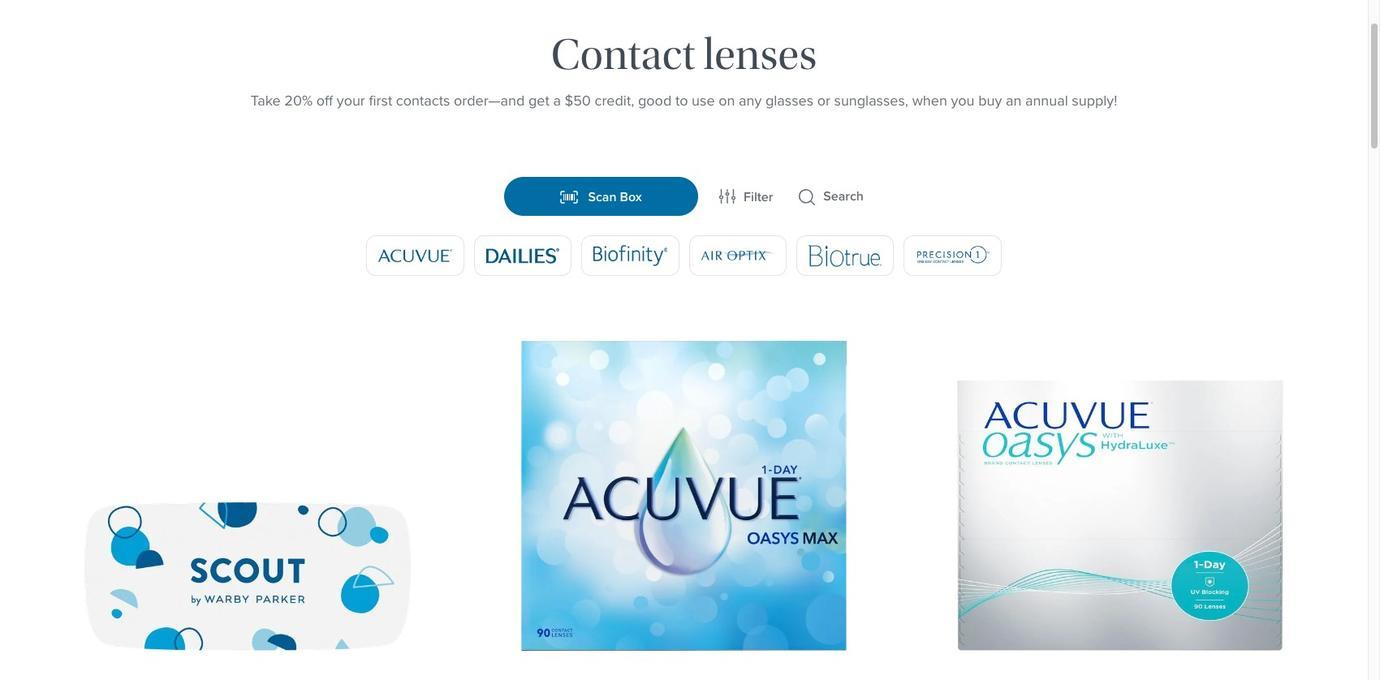 Task type: vqa. For each thing, say whether or not it's contained in the screenshot.
on
yes



Task type: locate. For each thing, give the bounding box(es) containing it.
when
[[913, 90, 948, 111]]

20%
[[284, 90, 313, 111]]

air optix image
[[701, 236, 775, 275]]

dailies image
[[486, 236, 560, 275]]

take 20% off your first contacts order—and get a $50 credit, good to use on any glasses or sunglasses, when you buy an annual supply!
[[251, 90, 1118, 111]]

you
[[951, 90, 975, 111]]

acuvue oasys 1-day image
[[958, 380, 1284, 652]]

an
[[1006, 90, 1022, 111]]

biotrue image
[[809, 236, 882, 275]]

$50
[[565, 90, 591, 111]]

scan box button
[[504, 177, 699, 216]]

scan box
[[588, 187, 642, 206]]

supply!
[[1072, 90, 1118, 111]]

search button
[[798, 187, 864, 207]]

sunglasses,
[[835, 90, 909, 111]]

use
[[692, 90, 715, 111]]

precision1 image
[[916, 236, 990, 275]]

good
[[638, 90, 672, 111]]

contacts
[[396, 90, 450, 111]]

contact lenses
[[551, 29, 817, 80]]

acuvue image
[[379, 236, 452, 275]]



Task type: describe. For each thing, give the bounding box(es) containing it.
first
[[369, 90, 392, 111]]

any
[[739, 90, 762, 111]]

a
[[553, 90, 561, 111]]

glasses
[[766, 90, 814, 111]]

acuvue oasys max 1-day image
[[521, 341, 847, 652]]

scan
[[588, 187, 617, 206]]

buy
[[979, 90, 1002, 111]]

on
[[719, 90, 735, 111]]

or
[[818, 90, 831, 111]]

order—and
[[454, 90, 525, 111]]

credit,
[[595, 90, 635, 111]]

scout by warby parker image
[[84, 503, 411, 652]]

annual
[[1026, 90, 1069, 111]]

get
[[529, 90, 550, 111]]

lenses
[[704, 29, 817, 80]]

box
[[620, 187, 642, 206]]

contact
[[551, 29, 696, 80]]

filter
[[744, 188, 773, 206]]

to
[[676, 90, 688, 111]]

biofinity image
[[594, 236, 667, 275]]

off
[[317, 90, 333, 111]]

take
[[251, 90, 281, 111]]

filter button
[[718, 187, 778, 206]]

your
[[337, 90, 365, 111]]

search
[[824, 187, 864, 205]]



